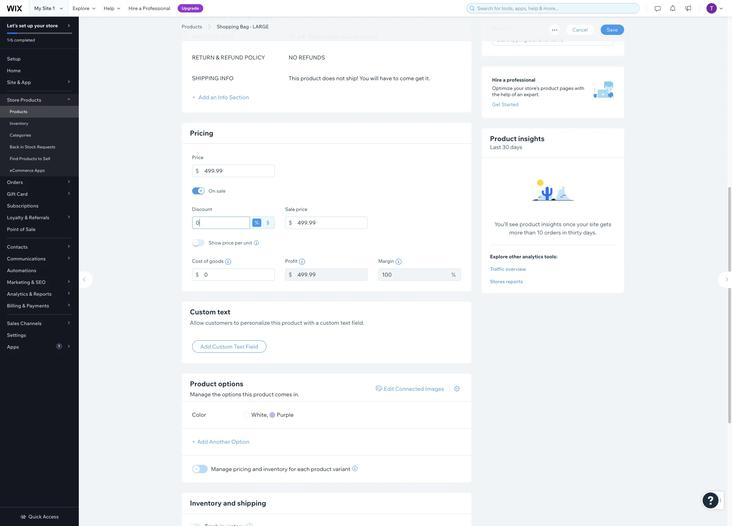 Task type: describe. For each thing, give the bounding box(es) containing it.
analytics & reports
[[7, 291, 52, 297]]

products inside popup button
[[20, 97, 41, 103]]

,
[[267, 411, 268, 418]]

hire a professional link
[[124, 0, 175, 17]]

shopping down 'additional info sections'
[[217, 24, 239, 30]]

last
[[490, 144, 501, 151]]

margin
[[379, 258, 394, 264]]

app
[[21, 79, 31, 85]]

& for loyalty
[[25, 214, 28, 221]]

upgrade button
[[178, 4, 203, 12]]

started
[[502, 102, 519, 108]]

a for professional
[[503, 77, 506, 83]]

insights inside you'll see product insights once your site gets more than 10 orders in thirty days.
[[542, 221, 562, 228]]

product inside optimize your store's product pages with the help of an expert.
[[541, 85, 559, 91]]

thirty
[[569, 229, 582, 236]]

1 horizontal spatial site
[[42, 5, 52, 11]]

does
[[322, 75, 335, 81]]

show price per unit
[[209, 240, 252, 246]]

automations link
[[0, 265, 79, 276]]

per
[[235, 240, 243, 246]]

1 vertical spatial manage
[[211, 465, 232, 472]]

return
[[192, 54, 215, 61]]

refund
[[221, 54, 244, 61]]

you
[[360, 75, 369, 81]]

insights inside the "product insights last 30 days"
[[519, 134, 545, 143]]

products inside shopping bag - large form
[[182, 24, 202, 30]]

info for product info
[[221, 33, 234, 40]]

products up ecommerce apps
[[19, 156, 37, 161]]

each
[[298, 465, 310, 472]]

cost of goods
[[192, 258, 224, 264]]

marketing & seo button
[[0, 276, 79, 288]]

on
[[209, 188, 216, 194]]

optimize
[[492, 85, 513, 91]]

field.
[[352, 319, 365, 326]]

sales channels
[[7, 320, 42, 326]]

than
[[524, 229, 536, 236]]

analytics
[[523, 254, 544, 260]]

custom
[[320, 319, 339, 326]]

see
[[510, 221, 519, 228]]

stores reports link
[[490, 279, 616, 285]]

1 inside the sidebar element
[[58, 344, 60, 348]]

point of sale
[[7, 226, 36, 232]]

1 horizontal spatial large
[[276, 15, 318, 30]]

subscriptions link
[[0, 200, 79, 212]]

inventory and shipping
[[190, 499, 266, 507]]

will
[[370, 75, 379, 81]]

hire for hire a professional
[[492, 77, 502, 83]]

price for sale
[[296, 206, 308, 212]]

marketing
[[7, 279, 30, 285]]

traffic
[[490, 266, 505, 272]]

pricing
[[233, 465, 251, 472]]

product for product options
[[190, 379, 217, 388]]

back
[[10, 144, 19, 149]]

info
[[229, 15, 243, 21]]

goods
[[209, 258, 224, 264]]

profit
[[285, 258, 298, 264]]

setup link
[[0, 53, 79, 65]]

gift card button
[[0, 188, 79, 200]]

orders
[[7, 179, 23, 185]]

this inside 'custom text allow customers to personalize this product with a custom text field.'
[[271, 319, 281, 326]]

hire for hire a professional
[[129, 5, 138, 11]]

0 vertical spatial and
[[253, 465, 262, 472]]

0 vertical spatial options
[[218, 379, 243, 388]]

in inside the sidebar element
[[20, 144, 24, 149]]

optimize your store's product pages with the help of an expert.
[[492, 85, 585, 98]]

1 vertical spatial and
[[223, 499, 236, 507]]

images
[[425, 385, 444, 392]]

categories
[[10, 132, 31, 138]]

get
[[492, 102, 501, 108]]

product inside 'custom text allow customers to personalize this product with a custom text field.'
[[282, 319, 303, 326]]

info tooltip image right variant on the left bottom of the page
[[352, 466, 358, 471]]

color
[[192, 411, 206, 418]]

point
[[7, 226, 19, 232]]

not
[[336, 75, 345, 81]]

store's
[[525, 85, 540, 91]]

let's set up your store
[[7, 22, 58, 29]]

marketing & seo
[[7, 279, 46, 285]]

& for analytics
[[29, 291, 32, 297]]

get
[[416, 75, 424, 81]]

setup
[[7, 56, 21, 62]]

the inside product options manage the options this product comes in.
[[212, 391, 221, 398]]

explore for explore
[[73, 5, 90, 11]]

contacts button
[[0, 241, 79, 253]]

stores reports
[[490, 279, 523, 285]]

policy
[[245, 54, 265, 61]]

overview
[[506, 266, 526, 272]]

0 horizontal spatial %
[[255, 219, 259, 226]]

no refunds
[[289, 54, 325, 61]]

ecommerce apps link
[[0, 165, 79, 176]]

cotton
[[321, 33, 339, 40]]

store
[[7, 97, 19, 103]]

add custom text field button
[[192, 340, 267, 353]]

gets
[[600, 221, 612, 228]]

product for product insights
[[490, 134, 517, 143]]

12"
[[289, 33, 297, 40]]

seo
[[36, 279, 46, 285]]

tools:
[[545, 254, 558, 260]]

sale price
[[285, 206, 308, 212]]

additional info sections
[[192, 15, 273, 21]]

this product does not ship! you will have to come get it.
[[289, 75, 430, 81]]

orders
[[545, 229, 561, 236]]

& for site
[[17, 79, 20, 85]]

sidebar element
[[0, 17, 79, 526]]

sale inside shopping bag - large form
[[285, 206, 295, 212]]

have
[[380, 75, 392, 81]]

white
[[251, 411, 267, 418]]

days
[[511, 144, 523, 151]]

let's
[[7, 22, 18, 29]]

shopping bag - large form
[[75, 0, 733, 526]]

text
[[234, 343, 245, 350]]

communications button
[[0, 253, 79, 265]]

allow
[[190, 319, 204, 326]]

0 horizontal spatial -
[[250, 24, 252, 30]]

inventory link
[[0, 118, 79, 129]]

1/6
[[7, 37, 13, 43]]

personalize
[[241, 319, 270, 326]]

bag right the info
[[243, 15, 266, 30]]

save button
[[601, 25, 624, 35]]

a for professional
[[139, 5, 142, 11]]

in.
[[294, 391, 300, 398]]

gift
[[7, 191, 16, 197]]



Task type: vqa. For each thing, say whether or not it's contained in the screenshot.
your inside Optimize your store's product pages with the help of an expert.
yes



Task type: locate. For each thing, give the bounding box(es) containing it.
sale inside the sidebar element
[[26, 226, 36, 232]]

shipping info
[[192, 75, 234, 81]]

this right personalize
[[271, 319, 281, 326]]

0 vertical spatial your
[[34, 22, 45, 29]]

of for cost of goods
[[204, 258, 208, 264]]

ecommerce
[[10, 168, 34, 173]]

info tooltip image for margin
[[396, 259, 402, 265]]

2 horizontal spatial of
[[512, 91, 517, 98]]

1 vertical spatial this
[[243, 391, 252, 398]]

1 vertical spatial text
[[341, 319, 351, 326]]

your inside optimize your store's product pages with the help of an expert.
[[514, 85, 524, 91]]

a up optimize
[[503, 77, 506, 83]]

communications
[[7, 256, 46, 262]]

info tooltip image for cost of goods
[[225, 259, 231, 265]]

product inside the "product insights last 30 days"
[[490, 134, 517, 143]]

explore for explore other analytics tools:
[[490, 254, 508, 260]]

you'll see product insights once your site gets more than 10 orders in thirty days.
[[495, 221, 612, 236]]

this up white
[[243, 391, 252, 398]]

purple
[[277, 411, 294, 418]]

0 horizontal spatial large
[[253, 24, 269, 30]]

& inside "dropdown button"
[[22, 303, 25, 309]]

card
[[17, 191, 28, 197]]

1 horizontal spatial product
[[490, 134, 517, 143]]

quick access
[[28, 514, 59, 520]]

add
[[199, 94, 209, 100], [200, 343, 211, 350], [197, 438, 208, 445]]

1 horizontal spatial of
[[204, 258, 208, 264]]

with left custom
[[304, 319, 315, 326]]

0 vertical spatial price
[[296, 206, 308, 212]]

0 horizontal spatial product
[[190, 379, 217, 388]]

product inside product options manage the options this product comes in.
[[253, 391, 274, 398]]

traffic overview link
[[490, 266, 616, 272]]

info tooltip image right profit
[[299, 259, 305, 265]]

custom up allow
[[190, 307, 216, 316]]

products link up product
[[178, 23, 206, 30]]

& right return
[[216, 54, 220, 61]]

a inside "link"
[[139, 5, 142, 11]]

get started
[[492, 102, 519, 108]]

of for point of sale
[[20, 226, 25, 232]]

apps down settings
[[7, 344, 19, 350]]

product inside you'll see product insights once your site gets more than 10 orders in thirty days.
[[520, 221, 540, 228]]

product up color
[[190, 379, 217, 388]]

large up x
[[276, 15, 318, 30]]

1 vertical spatial in
[[563, 229, 567, 236]]

professional
[[143, 5, 170, 11]]

0 vertical spatial manage
[[190, 391, 211, 398]]

explore inside shopping bag - large form
[[490, 254, 508, 260]]

save
[[607, 27, 618, 33]]

large down sections
[[253, 24, 269, 30]]

add an info section
[[197, 94, 249, 100]]

your up the thirty in the top right of the page
[[577, 221, 589, 228]]

products right store
[[20, 97, 41, 103]]

brand
[[492, 25, 506, 31]]

1 horizontal spatial price
[[296, 206, 308, 212]]

sales channels button
[[0, 318, 79, 329]]

site
[[590, 221, 599, 228]]

Start typing a brand name field
[[495, 34, 612, 45]]

site right my
[[42, 5, 52, 11]]

inventory for inventory
[[10, 121, 28, 126]]

0 vertical spatial the
[[492, 91, 500, 98]]

None text field
[[204, 164, 275, 177], [192, 216, 250, 229], [298, 268, 368, 281], [204, 164, 275, 177], [192, 216, 250, 229], [298, 268, 368, 281]]

12" x 8" bag  cotton  natural flavors
[[289, 33, 378, 40]]

a inside 'custom text allow customers to personalize this product with a custom text field.'
[[316, 319, 319, 326]]

an left expert.
[[518, 91, 523, 98]]

0 horizontal spatial to
[[38, 156, 42, 161]]

& inside dropdown button
[[25, 214, 28, 221]]

0 horizontal spatial text
[[217, 307, 231, 316]]

an inside optimize your store's product pages with the help of an expert.
[[518, 91, 523, 98]]

to right customers
[[234, 319, 239, 326]]

info tooltip image for profit
[[299, 259, 305, 265]]

text up customers
[[217, 307, 231, 316]]

in inside you'll see product insights once your site gets more than 10 orders in thirty days.
[[563, 229, 567, 236]]

insights up the orders
[[542, 221, 562, 228]]

& left seo
[[31, 279, 34, 285]]

& left app
[[17, 79, 20, 85]]

sell
[[43, 156, 50, 161]]

0 horizontal spatial a
[[139, 5, 142, 11]]

1 vertical spatial options
[[222, 391, 241, 398]]

0 vertical spatial a
[[139, 5, 142, 11]]

stores
[[490, 279, 505, 285]]

1 horizontal spatial 1
[[58, 344, 60, 348]]

0 vertical spatial custom
[[190, 307, 216, 316]]

this
[[289, 75, 299, 81]]

1 horizontal spatial with
[[575, 85, 585, 91]]

point of sale link
[[0, 223, 79, 235]]

1 vertical spatial of
[[20, 226, 25, 232]]

with inside optimize your store's product pages with the help of an expert.
[[575, 85, 585, 91]]

custom inside button
[[212, 343, 233, 350]]

1 horizontal spatial an
[[518, 91, 523, 98]]

explore up traffic
[[490, 254, 508, 260]]

0 vertical spatial hire
[[129, 5, 138, 11]]

2 vertical spatial add
[[197, 438, 208, 445]]

& for billing
[[22, 303, 25, 309]]

of right cost
[[204, 258, 208, 264]]

& for marketing
[[31, 279, 34, 285]]

edit connected images
[[384, 385, 444, 392]]

apps
[[34, 168, 45, 173], [7, 344, 19, 350]]

0 horizontal spatial price
[[223, 240, 234, 246]]

1 horizontal spatial your
[[514, 85, 524, 91]]

of
[[512, 91, 517, 98], [20, 226, 25, 232], [204, 258, 208, 264]]

custom left the text at the left bottom
[[212, 343, 233, 350]]

1 vertical spatial product
[[190, 379, 217, 388]]

None text field
[[204, 268, 275, 281], [379, 268, 448, 281], [204, 268, 275, 281], [379, 268, 448, 281]]

this
[[271, 319, 281, 326], [243, 391, 252, 398]]

1 vertical spatial hire
[[492, 77, 502, 83]]

0 vertical spatial %
[[255, 219, 259, 226]]

other
[[509, 254, 522, 260]]

1 down settings link
[[58, 344, 60, 348]]

add for add custom text field
[[200, 343, 211, 350]]

2 vertical spatial to
[[234, 319, 239, 326]]

loyalty & referrals button
[[0, 212, 79, 223]]

1 horizontal spatial this
[[271, 319, 281, 326]]

days.
[[584, 229, 597, 236]]

additional
[[192, 15, 227, 21]]

manage inside product options manage the options this product comes in.
[[190, 391, 211, 398]]

product
[[192, 33, 219, 40]]

0 vertical spatial insights
[[519, 134, 545, 143]]

0 horizontal spatial an
[[211, 94, 217, 100]]

1 horizontal spatial text
[[341, 319, 351, 326]]

explore left the help
[[73, 5, 90, 11]]

1 horizontal spatial apps
[[34, 168, 45, 173]]

%
[[255, 219, 259, 226], [452, 271, 456, 278]]

to inside the sidebar element
[[38, 156, 42, 161]]

your inside the sidebar element
[[34, 22, 45, 29]]

insights up days on the right top of page
[[519, 134, 545, 143]]

with right pages
[[575, 85, 585, 91]]

inventory inside "inventory" "link"
[[10, 121, 28, 126]]

2 horizontal spatial your
[[577, 221, 589, 228]]

manage left pricing
[[211, 465, 232, 472]]

info down 'additional info sections'
[[221, 33, 234, 40]]

site
[[42, 5, 52, 11], [7, 79, 16, 85]]

variant
[[333, 465, 351, 472]]

& inside dropdown button
[[29, 291, 32, 297]]

info for shipping info
[[220, 75, 234, 81]]

1 vertical spatial info
[[220, 75, 234, 81]]

0 vertical spatial inventory
[[10, 121, 28, 126]]

to right the have at the right of the page
[[394, 75, 399, 81]]

with inside 'custom text allow customers to personalize this product with a custom text field.'
[[304, 319, 315, 326]]

you'll
[[495, 221, 508, 228]]

inventory for inventory and shipping
[[190, 499, 222, 507]]

Search for tools, apps, help & more... field
[[476, 3, 637, 13]]

price for show
[[223, 240, 234, 246]]

info tooltip image right margin
[[396, 259, 402, 265]]

completed
[[14, 37, 35, 43]]

comes
[[275, 391, 292, 398]]

to inside 'custom text allow customers to personalize this product with a custom text field.'
[[234, 319, 239, 326]]

2 vertical spatial your
[[577, 221, 589, 228]]

0 vertical spatial text
[[217, 307, 231, 316]]

&
[[216, 54, 220, 61], [17, 79, 20, 85], [25, 214, 28, 221], [31, 279, 34, 285], [29, 291, 32, 297], [22, 303, 25, 309]]

product info
[[192, 33, 234, 40]]

shipping
[[192, 75, 219, 81]]

1 vertical spatial explore
[[490, 254, 508, 260]]

info tooltip image right goods
[[225, 259, 231, 265]]

natural
[[340, 33, 359, 40]]

stock
[[25, 144, 36, 149]]

& left reports at the left bottom of the page
[[29, 291, 32, 297]]

$ text field
[[298, 216, 368, 229]]

site inside site & app popup button
[[7, 79, 16, 85]]

0 vertical spatial this
[[271, 319, 281, 326]]

to
[[394, 75, 399, 81], [38, 156, 42, 161], [234, 319, 239, 326]]

products up product
[[182, 24, 202, 30]]

2 horizontal spatial a
[[503, 77, 506, 83]]

1 vertical spatial %
[[452, 271, 456, 278]]

1 vertical spatial site
[[7, 79, 16, 85]]

site down the home at the top
[[7, 79, 16, 85]]

1 horizontal spatial inventory
[[190, 499, 222, 507]]

of inside the sidebar element
[[20, 226, 25, 232]]

products down store
[[10, 109, 27, 114]]

& for return
[[216, 54, 220, 61]]

shopping up product info
[[182, 15, 240, 30]]

the inside optimize your store's product pages with the help of an expert.
[[492, 91, 500, 98]]

referrals
[[29, 214, 49, 221]]

0 horizontal spatial explore
[[73, 5, 90, 11]]

bag down the info
[[240, 24, 249, 30]]

0 horizontal spatial your
[[34, 22, 45, 29]]

add for add an info section
[[199, 94, 209, 100]]

my
[[34, 5, 41, 11]]

manage
[[190, 391, 211, 398], [211, 465, 232, 472]]

a left professional
[[139, 5, 142, 11]]

add another option
[[197, 438, 250, 445]]

product up the 30
[[490, 134, 517, 143]]

add down allow
[[200, 343, 211, 350]]

shopping bag - large
[[182, 15, 318, 30], [217, 24, 269, 30]]

0 vertical spatial products link
[[178, 23, 206, 30]]

manage up color
[[190, 391, 211, 398]]

settings link
[[0, 329, 79, 341]]

an left info
[[211, 94, 217, 100]]

1 vertical spatial your
[[514, 85, 524, 91]]

0 vertical spatial explore
[[73, 5, 90, 11]]

0 vertical spatial to
[[394, 75, 399, 81]]

up
[[27, 22, 33, 29]]

custom inside 'custom text allow customers to personalize this product with a custom text field.'
[[190, 307, 216, 316]]

inventory inside shopping bag - large form
[[190, 499, 222, 507]]

0 vertical spatial add
[[199, 94, 209, 100]]

add left another at the bottom left of page
[[197, 438, 208, 445]]

cost
[[192, 258, 203, 264]]

get started link
[[492, 102, 519, 108]]

your inside you'll see product insights once your site gets more than 10 orders in thirty days.
[[577, 221, 589, 228]]

1 horizontal spatial products link
[[178, 23, 206, 30]]

1 horizontal spatial and
[[253, 465, 262, 472]]

add down "shipping"
[[199, 94, 209, 100]]

1 horizontal spatial to
[[234, 319, 239, 326]]

0 horizontal spatial this
[[243, 391, 252, 398]]

0 vertical spatial apps
[[34, 168, 45, 173]]

0 horizontal spatial apps
[[7, 344, 19, 350]]

this inside product options manage the options this product comes in.
[[243, 391, 252, 398]]

in right the back
[[20, 144, 24, 149]]

analytics
[[7, 291, 28, 297]]

discount
[[192, 206, 212, 212]]

field
[[246, 343, 258, 350]]

0 horizontal spatial products link
[[0, 106, 79, 118]]

products link down store products
[[0, 106, 79, 118]]

& right billing
[[22, 303, 25, 309]]

subscriptions
[[7, 203, 39, 209]]

and left shipping at the left bottom of the page
[[223, 499, 236, 507]]

quick access button
[[20, 514, 59, 520]]

price left per
[[223, 240, 234, 246]]

1 horizontal spatial in
[[563, 229, 567, 236]]

product
[[490, 134, 517, 143], [190, 379, 217, 388]]

1 horizontal spatial the
[[492, 91, 500, 98]]

edit option link image
[[376, 386, 383, 391]]

0 horizontal spatial inventory
[[10, 121, 28, 126]]

1 horizontal spatial sale
[[285, 206, 295, 212]]

explore other analytics tools:
[[490, 254, 558, 260]]

expert.
[[524, 91, 540, 98]]

1 horizontal spatial %
[[452, 271, 456, 278]]

1 vertical spatial with
[[304, 319, 315, 326]]

1 right my
[[53, 5, 55, 11]]

loyalty
[[7, 214, 24, 221]]

of right "point"
[[20, 226, 25, 232]]

info up 'add an info section'
[[220, 75, 234, 81]]

to left sell
[[38, 156, 42, 161]]

1 horizontal spatial -
[[269, 15, 273, 30]]

& right loyalty
[[25, 214, 28, 221]]

inventory
[[264, 465, 288, 472]]

add for add another option
[[197, 438, 208, 445]]

requests
[[37, 144, 55, 149]]

0 horizontal spatial in
[[20, 144, 24, 149]]

0 vertical spatial info
[[221, 33, 234, 40]]

with
[[575, 85, 585, 91], [304, 319, 315, 326]]

another
[[209, 438, 230, 445]]

1 vertical spatial the
[[212, 391, 221, 398]]

edit connected images button
[[372, 382, 448, 395]]

of inside optimize your store's product pages with the help of an expert.
[[512, 91, 517, 98]]

1 vertical spatial 1
[[58, 344, 60, 348]]

hire inside shopping bag - large form
[[492, 77, 502, 83]]

1 vertical spatial to
[[38, 156, 42, 161]]

1 vertical spatial price
[[223, 240, 234, 246]]

home link
[[0, 65, 79, 76]]

2 horizontal spatial to
[[394, 75, 399, 81]]

gift card
[[7, 191, 28, 197]]

0 horizontal spatial with
[[304, 319, 315, 326]]

0 vertical spatial sale
[[285, 206, 295, 212]]

an
[[518, 91, 523, 98], [211, 94, 217, 100]]

your down professional
[[514, 85, 524, 91]]

a
[[139, 5, 142, 11], [503, 77, 506, 83], [316, 319, 319, 326]]

0 horizontal spatial hire
[[129, 5, 138, 11]]

1 vertical spatial apps
[[7, 344, 19, 350]]

on sale
[[209, 188, 226, 194]]

in down once on the right of the page
[[563, 229, 567, 236]]

1 horizontal spatial hire
[[492, 77, 502, 83]]

2 vertical spatial of
[[204, 258, 208, 264]]

ecommerce apps
[[10, 168, 45, 173]]

1 horizontal spatial a
[[316, 319, 319, 326]]

professional
[[507, 77, 536, 83]]

1 vertical spatial products link
[[0, 106, 79, 118]]

option
[[232, 438, 250, 445]]

explore
[[73, 5, 90, 11], [490, 254, 508, 260]]

1 vertical spatial custom
[[212, 343, 233, 350]]

0 horizontal spatial of
[[20, 226, 25, 232]]

hire inside "link"
[[129, 5, 138, 11]]

apps down 'find products to sell' link
[[34, 168, 45, 173]]

1 vertical spatial add
[[200, 343, 211, 350]]

product inside product options manage the options this product comes in.
[[190, 379, 217, 388]]

automations
[[7, 267, 36, 274]]

store products
[[7, 97, 41, 103]]

1 vertical spatial insights
[[542, 221, 562, 228]]

0 vertical spatial in
[[20, 144, 24, 149]]

1 vertical spatial sale
[[26, 226, 36, 232]]

and right pricing
[[253, 465, 262, 472]]

0 vertical spatial site
[[42, 5, 52, 11]]

cancel button
[[567, 25, 595, 35]]

0 vertical spatial of
[[512, 91, 517, 98]]

0 vertical spatial 1
[[53, 5, 55, 11]]

& inside shopping bag - large form
[[216, 54, 220, 61]]

flavors
[[361, 33, 378, 40]]

your right up
[[34, 22, 45, 29]]

upgrade
[[182, 6, 199, 11]]

hire up optimize
[[492, 77, 502, 83]]

of right help
[[512, 91, 517, 98]]

price up $ text box
[[296, 206, 308, 212]]

text left field.
[[341, 319, 351, 326]]

hire right "help" button at the top of page
[[129, 5, 138, 11]]

loyalty & referrals
[[7, 214, 49, 221]]

a left custom
[[316, 319, 319, 326]]

info tooltip image
[[225, 259, 231, 265], [299, 259, 305, 265], [396, 259, 402, 265], [352, 466, 358, 471]]

billing & payments button
[[0, 300, 79, 312]]

help
[[104, 5, 114, 11]]



